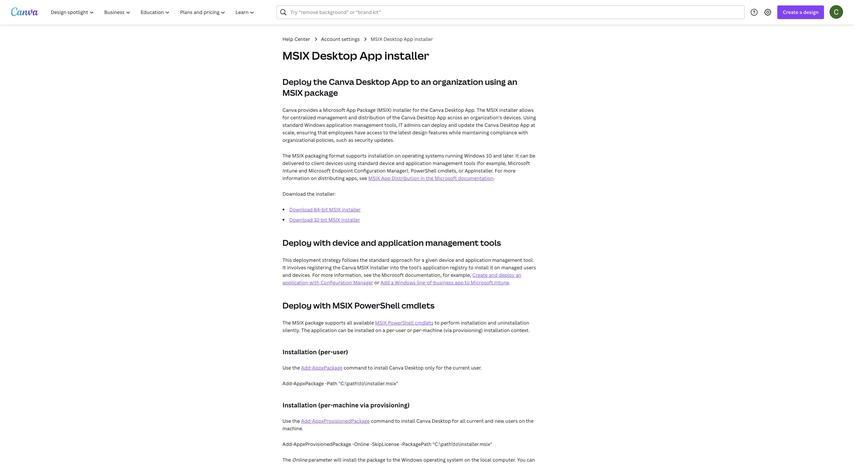 Task type: vqa. For each thing, say whether or not it's contained in the screenshot.


Task type: describe. For each thing, give the bounding box(es) containing it.
for inside this deployment strategy follows the standard approach for a given device and application management tool. it involves registering the canva msix installer into the tool's application registry to install it on managed users and devices. for more information, see the microsoft documentation, for example,
[[313, 272, 320, 278]]

1 vertical spatial intune
[[495, 280, 510, 286]]

0 horizontal spatial command
[[344, 365, 367, 371]]

the left the installer:
[[307, 191, 315, 197]]

and inside to perform installation and uninstallation silently. the application can be installed on a per-user or per-machine (via provisioning) installation context.
[[488, 320, 497, 326]]

the right only
[[444, 365, 452, 371]]

standard inside this deployment strategy follows the standard approach for a given device and application management tool. it involves registering the canva msix installer into the tool's application registry to install it on managed users and devices. for more information, see the microsoft documentation, for example,
[[369, 257, 390, 263]]

as
[[349, 137, 354, 143]]

deploy the canva desktop app to an organization using an msix package
[[283, 76, 518, 98]]

provisioning) inside to perform installation and uninstallation silently. the application can be installed on a per-user or per-machine (via provisioning) installation context.
[[453, 327, 483, 334]]

the msix package supports all available msix powershell cmdlets
[[283, 320, 434, 326]]

Try "remove background" or "brand kit" search field
[[291, 6, 741, 19]]

microsoft down client
[[309, 168, 331, 174]]

command to install canva desktop for all current and new users on the machine.
[[283, 418, 534, 432]]

create a design
[[784, 9, 819, 15]]

can inside the msix packaging format supports installation on operating systems running windows 10 and later. it can be delivered to client devices using standard device and application management tools (for example, microsoft intune and microsoft endpoint configuration manager), powershell cmdlets, or appinstaller. for more information on distributing apps, see
[[521, 153, 529, 159]]

or add a windows line-of-business app to microsoft intune .
[[374, 280, 511, 286]]

operating inside parameter will install the package to the windows operating system on the local computer. you can also use the
[[424, 457, 446, 463]]

user
[[396, 327, 406, 334]]

deploy inside create and deploy an application with configuration manager
[[499, 272, 515, 278]]

0 vertical spatial all
[[347, 320, 353, 326]]

a inside to perform installation and uninstallation silently. the application can be installed on a per-user or per-machine (via provisioning) installation context.
[[383, 327, 386, 334]]

more inside the msix packaging format supports installation on operating systems running windows 10 and later. it can be delivered to client devices using standard device and application management tools (for example, microsoft intune and microsoft endpoint configuration manager), powershell cmdlets, or appinstaller. for more information on distributing apps, see
[[504, 168, 516, 174]]

installation (per-machine via provisioning)
[[283, 401, 410, 410]]

of-
[[427, 280, 434, 286]]

delivered
[[283, 160, 304, 167]]

installation inside the msix packaging format supports installation on operating systems running windows 10 and later. it can be delivered to client devices using standard device and application management tools (for example, microsoft intune and microsoft endpoint configuration manager), powershell cmdlets, or appinstaller. for more information on distributing apps, see
[[368, 153, 394, 159]]

management up registry
[[426, 237, 479, 248]]

(per- for machine
[[319, 401, 333, 410]]

client
[[312, 160, 325, 167]]

cmdlets,
[[438, 168, 458, 174]]

0 vertical spatial current
[[453, 365, 470, 371]]

can inside canva provides a microsoft app package (msix) installer for the canva desktop app. the msix installer allows for centralized management and distribution of the canva desktop app across an organization's devices. using standard windows application management tools, it admins can deploy and update the canva desktop app at scale, ensuring that employees have access to the latest design features while maintaining compliance with organizational policies, such as security updates.
[[422, 122, 431, 128]]

see inside the msix packaging format supports installation on operating systems running windows 10 and later. it can be delivered to client devices using standard device and application management tools (for example, microsoft intune and microsoft endpoint configuration manager), powershell cmdlets, or appinstaller. for more information on distributing apps, see
[[360, 175, 368, 182]]

management up employees
[[317, 114, 348, 121]]

parameter will install the package to the windows operating system on the local computer. you can also use the
[[283, 457, 536, 466]]

with inside canva provides a microsoft app package (msix) installer for the canva desktop app. the msix installer allows for centralized management and distribution of the canva desktop app across an organization's devices. using standard windows application management tools, it admins can deploy and update the canva desktop app at scale, ensuring that employees have access to the latest design features while maintaining compliance with organizational policies, such as security updates.
[[519, 129, 529, 136]]

(for
[[477, 160, 485, 167]]

distribution
[[392, 175, 420, 182]]

application down given
[[423, 265, 449, 271]]

design inside dropdown button
[[804, 9, 819, 15]]

appinstaller.
[[465, 168, 494, 174]]

computer.
[[493, 457, 516, 463]]

1 vertical spatial appxpackage
[[294, 381, 324, 387]]

update
[[459, 122, 475, 128]]

deploy for deploy the canva desktop app to an organization using an msix package
[[283, 76, 312, 87]]

use the add-appxprovisionedpackage
[[283, 418, 370, 425]]

application inside canva provides a microsoft app package (msix) installer for the canva desktop app. the msix installer allows for centralized management and distribution of the canva desktop app across an organization's devices. using standard windows application management tools, it admins can deploy and update the canva desktop app at scale, ensuring that employees have access to the latest design features while maintaining compliance with organizational policies, such as security updates.
[[327, 122, 353, 128]]

compliance
[[491, 129, 518, 136]]

the for the msix packaging format supports installation on operating systems running windows 10 and later. it can be delivered to client devices using standard device and application management tools (for example, microsoft intune and microsoft endpoint configuration manager), powershell cmdlets, or appinstaller. for more information on distributing apps, see
[[283, 153, 291, 159]]

context.
[[511, 327, 530, 334]]

help
[[283, 36, 294, 42]]

windows inside parameter will install the package to the windows operating system on the local computer. you can also use the
[[402, 457, 423, 463]]

add-appxprovisionedpackage link
[[301, 418, 370, 425]]

it inside the msix packaging format supports installation on operating systems running windows 10 and later. it can be delivered to client devices using standard device and application management tools (for example, microsoft intune and microsoft endpoint configuration manager), powershell cmdlets, or appinstaller. for more information on distributing apps, see
[[516, 153, 519, 159]]

example, inside this deployment strategy follows the standard approach for a given device and application management tool. it involves registering the canva msix installer into the tool's application registry to install it on managed users and devices. for more information, see the microsoft documentation, for example,
[[451, 272, 472, 278]]

download 64-bit msix installer link
[[290, 206, 361, 213]]

given
[[426, 257, 438, 263]]

the down strategy
[[333, 265, 341, 271]]

msix up download 32-bit msix installer link
[[329, 206, 341, 213]]

2 vertical spatial installation
[[484, 327, 510, 334]]

deployment
[[293, 257, 321, 263]]

have
[[355, 129, 366, 136]]

the down approach on the bottom of page
[[401, 265, 408, 271]]

be inside to perform installation and uninstallation silently. the application can be installed on a per-user or per-machine (via provisioning) installation context.
[[348, 327, 354, 334]]

users inside this deployment strategy follows the standard approach for a given device and application management tool. it involves registering the canva msix installer into the tool's application registry to install it on managed users and devices. for more information, see the microsoft documentation, for example,
[[524, 265, 537, 271]]

uninstallation
[[498, 320, 530, 326]]

1 vertical spatial powershell
[[355, 300, 400, 311]]

the online
[[283, 457, 308, 463]]

1 vertical spatial online
[[292, 457, 308, 463]]

manager),
[[387, 168, 410, 174]]

of
[[387, 114, 392, 121]]

download for download 32-bit msix installer
[[290, 217, 313, 223]]

0 horizontal spatial machine
[[333, 401, 359, 410]]

to inside this deployment strategy follows the standard approach for a given device and application management tool. it involves registering the canva msix installer into the tool's application registry to install it on managed users and devices. for more information, see the microsoft documentation, for example,
[[469, 265, 474, 271]]

the up manager
[[373, 272, 381, 278]]

settings
[[342, 36, 360, 42]]

application up approach on the bottom of page
[[378, 237, 424, 248]]

device inside this deployment strategy follows the standard approach for a given device and application management tool. it involves registering the canva msix installer into the tool's application registry to install it on managed users and devices. for more information, see the microsoft documentation, for example,
[[439, 257, 455, 263]]

tools,
[[385, 122, 398, 128]]

local
[[481, 457, 492, 463]]

installation for installation (per-machine via provisioning)
[[283, 401, 317, 410]]

on up manager),
[[395, 153, 401, 159]]

1 vertical spatial package
[[305, 320, 324, 326]]

standard inside the msix packaging format supports installation on operating systems running windows 10 and later. it can be delivered to client devices using standard device and application management tools (for example, microsoft intune and microsoft endpoint configuration manager), powershell cmdlets, or appinstaller. for more information on distributing apps, see
[[358, 160, 379, 167]]

user)
[[333, 348, 348, 356]]

32-
[[314, 217, 321, 223]]

0 vertical spatial cmdlets
[[402, 300, 435, 311]]

download 32-bit msix installer
[[290, 217, 360, 223]]

on inside command to install canva desktop for all current and new users on the machine.
[[519, 418, 525, 425]]

management down distribution
[[354, 122, 384, 128]]

msix right the available
[[375, 320, 387, 326]]

add-appxpackage link
[[301, 365, 343, 371]]

machine inside to perform installation and uninstallation silently. the application can be installed on a per-user or per-machine (via provisioning) installation context.
[[423, 327, 443, 334]]

distributing
[[318, 175, 345, 182]]

security
[[355, 137, 373, 143]]

only
[[425, 365, 435, 371]]

with inside create and deploy an application with configuration manager
[[310, 280, 320, 286]]

microsoft inside this deployment strategy follows the standard approach for a given device and application management tool. it involves registering the canva msix installer into the tool's application registry to install it on managed users and devices. for more information, see the microsoft documentation, for example,
[[382, 272, 404, 278]]

to inside deploy the canva desktop app to an organization using an msix package
[[411, 76, 420, 87]]

a inside canva provides a microsoft app package (msix) installer for the canva desktop app. the msix installer allows for centralized management and distribution of the canva desktop app across an organization's devices. using standard windows application management tools, it admins can deploy and update the canva desktop app at scale, ensuring that employees have access to the latest design features while maintaining compliance with organizational policies, such as security updates.
[[319, 107, 322, 113]]

installer inside this deployment strategy follows the standard approach for a given device and application management tool. it involves registering the canva msix installer into the tool's application registry to install it on managed users and devices. for more information, see the microsoft documentation, for example,
[[370, 265, 389, 271]]

standard inside canva provides a microsoft app package (msix) installer for the canva desktop app. the msix installer allows for centralized management and distribution of the canva desktop app across an organization's devices. using standard windows application management tools, it admins can deploy and update the canva desktop app at scale, ensuring that employees have access to the latest design features while maintaining compliance with organizational policies, such as security updates.
[[283, 122, 303, 128]]

users inside command to install canva desktop for all current and new users on the machine.
[[506, 418, 518, 425]]

managed
[[502, 265, 523, 271]]

a inside dropdown button
[[800, 9, 803, 15]]

msix app distribution in the microsoft documentation link
[[369, 175, 494, 182]]

1 vertical spatial msix desktop app installer
[[283, 48, 430, 63]]

access
[[367, 129, 383, 136]]

to inside to perform installation and uninstallation silently. the application can be installed on a per-user or per-machine (via provisioning) installation context.
[[435, 320, 440, 326]]

microsoft down it
[[471, 280, 494, 286]]

it inside this deployment strategy follows the standard approach for a given device and application management tool. it involves registering the canva msix installer into the tool's application registry to install it on managed users and devices. for more information, see the microsoft documentation, for example,
[[283, 265, 286, 271]]

install inside parameter will install the package to the windows operating system on the local computer. you can also use the
[[343, 457, 357, 463]]

latest
[[399, 129, 412, 136]]

microsoft down later.
[[508, 160, 531, 167]]

the up machine.
[[293, 418, 300, 425]]

on down client
[[311, 175, 317, 182]]

and inside command to install canva desktop for all current and new users on the machine.
[[485, 418, 494, 425]]

1 vertical spatial appxprovisionedpackage
[[294, 441, 351, 448]]

installation for installation (per-user)
[[283, 348, 317, 356]]

account
[[321, 36, 341, 42]]

0 horizontal spatial .
[[494, 175, 495, 182]]

all inside command to install canva desktop for all current and new users on the machine.
[[460, 418, 466, 425]]

a inside this deployment strategy follows the standard approach for a given device and application management tool. it involves registering the canva msix installer into the tool's application registry to install it on managed users and devices. for more information, see the microsoft documentation, for example,
[[422, 257, 425, 263]]

such
[[337, 137, 347, 143]]

1 vertical spatial device
[[333, 237, 360, 248]]

the left "local"
[[472, 457, 480, 463]]

centralized
[[291, 114, 316, 121]]

endpoint
[[332, 168, 353, 174]]

center
[[295, 36, 310, 42]]

across
[[448, 114, 463, 121]]

2 vertical spatial powershell
[[388, 320, 414, 326]]

download the installer:
[[283, 191, 336, 197]]

add-appxpackage -path "c:\path\to\installer.msix"
[[283, 381, 399, 387]]

application inside the msix packaging format supports installation on operating systems running windows 10 and later. it can be delivered to client devices using standard device and application management tools (for example, microsoft intune and microsoft endpoint configuration manager), powershell cmdlets, or appinstaller. for more information on distributing apps, see
[[406, 160, 432, 167]]

the down installation (per-user)
[[293, 365, 300, 371]]

information
[[283, 175, 310, 182]]

canva inside this deployment strategy follows the standard approach for a given device and application management tool. it involves registering the canva msix installer into the tool's application registry to install it on managed users and devices. for more information, see the microsoft documentation, for example,
[[342, 265, 356, 271]]

package inside deploy the canva desktop app to an organization using an msix package
[[305, 87, 338, 98]]

msix down the help center link
[[283, 48, 310, 63]]

the right use at left
[[303, 464, 310, 466]]

package inside parameter will install the package to the windows operating system on the local computer. you can also use the
[[367, 457, 386, 463]]

devices. inside canva provides a microsoft app package (msix) installer for the canva desktop app. the msix installer allows for centralized management and distribution of the canva desktop app across an organization's devices. using standard windows application management tools, it admins can deploy and update the canva desktop app at scale, ensuring that employees have access to the latest design features while maintaining compliance with organizational policies, such as security updates.
[[504, 114, 523, 121]]

installed
[[355, 327, 375, 334]]

path
[[327, 381, 338, 387]]

line-
[[417, 280, 427, 286]]

packagepath
[[403, 441, 432, 448]]

msix inside the msix packaging format supports installation on operating systems running windows 10 and later. it can be delivered to client devices using standard device and application management tools (for example, microsoft intune and microsoft endpoint configuration manager), powershell cmdlets, or appinstaller. for more information on distributing apps, see
[[292, 153, 304, 159]]

add
[[381, 280, 390, 286]]

scale,
[[283, 129, 296, 136]]

updates.
[[375, 137, 395, 143]]

1 vertical spatial or
[[375, 280, 380, 286]]

create for a
[[784, 9, 799, 15]]

msix right settings
[[371, 36, 383, 42]]

available
[[354, 320, 374, 326]]

and inside create and deploy an application with configuration manager
[[489, 272, 498, 278]]

using inside the msix packaging format supports installation on operating systems running windows 10 and later. it can be delivered to client devices using standard device and application management tools (for example, microsoft intune and microsoft endpoint configuration manager), powershell cmdlets, or appinstaller. for more information on distributing apps, see
[[345, 160, 357, 167]]

install inside command to install canva desktop for all current and new users on the machine.
[[402, 418, 416, 425]]

using inside deploy the canva desktop app to an organization using an msix package
[[485, 76, 506, 87]]

supports inside the msix packaging format supports installation on operating systems running windows 10 and later. it can be delivered to client devices using standard device and application management tools (for example, microsoft intune and microsoft endpoint configuration manager), powershell cmdlets, or appinstaller. for more information on distributing apps, see
[[346, 153, 367, 159]]

approach
[[391, 257, 413, 263]]

distribution
[[359, 114, 386, 121]]

bit for 32-
[[321, 217, 328, 223]]

perform
[[441, 320, 460, 326]]

organization
[[433, 76, 484, 87]]

via
[[360, 401, 369, 410]]

the right will
[[358, 457, 366, 463]]

can inside to perform installation and uninstallation silently. the application can be installed on a per-user or per-machine (via provisioning) installation context.
[[338, 327, 347, 334]]

to perform installation and uninstallation silently. the application can be installed on a per-user or per-machine (via provisioning) installation context.
[[283, 320, 530, 334]]

application up it
[[466, 257, 492, 263]]

for inside command to install canva desktop for all current and new users on the machine.
[[453, 418, 459, 425]]

to inside the msix packaging format supports installation on operating systems running windows 10 and later. it can be delivered to client devices using standard device and application management tools (for example, microsoft intune and microsoft endpoint configuration manager), powershell cmdlets, or appinstaller. for more information on distributing apps, see
[[306, 160, 310, 167]]

msix inside this deployment strategy follows the standard approach for a given device and application management tool. it involves registering the canva msix installer into the tool's application registry to install it on managed users and devices. for more information, see the microsoft documentation, for example,
[[357, 265, 369, 271]]

microsoft down cmdlets,
[[435, 175, 457, 182]]

more inside this deployment strategy follows the standard approach for a given device and application management tool. it involves registering the canva msix installer into the tool's application registry to install it on managed users and devices. for more information, see the microsoft documentation, for example,
[[321, 272, 333, 278]]

business
[[434, 280, 454, 286]]

0 vertical spatial msix desktop app installer
[[371, 36, 433, 42]]

systems
[[426, 153, 445, 159]]

help center
[[283, 36, 310, 42]]

the for the msix package supports all available msix powershell cmdlets
[[283, 320, 291, 326]]

to inside parameter will install the package to the windows operating system on the local computer. you can also use the
[[387, 457, 392, 463]]

allows
[[520, 107, 534, 113]]

tools inside the msix packaging format supports installation on operating systems running windows 10 and later. it can be delivered to client devices using standard device and application management tools (for example, microsoft intune and microsoft endpoint configuration manager), powershell cmdlets, or appinstaller. for more information on distributing apps, see
[[464, 160, 476, 167]]

that
[[318, 129, 328, 136]]

user.
[[471, 365, 482, 371]]

tool.
[[524, 257, 535, 263]]

the right follows
[[360, 257, 368, 263]]

devices
[[326, 160, 343, 167]]

at
[[531, 122, 536, 128]]

help center link
[[283, 35, 310, 43]]

information,
[[334, 272, 363, 278]]

desktop inside command to install canva desktop for all current and new users on the machine.
[[432, 418, 451, 425]]

deploy for deploy with msix powershell cmdlets
[[283, 300, 312, 311]]

windows down this deployment strategy follows the standard approach for a given device and application management tool. it involves registering the canva msix installer into the tool's application registry to install it on managed users and devices. for more information, see the microsoft documentation, for example,
[[395, 280, 416, 286]]

0 vertical spatial appxpackage
[[312, 365, 343, 371]]

to inside canva provides a microsoft app package (msix) installer for the canva desktop app. the msix installer allows for centralized management and distribution of the canva desktop app across an organization's devices. using standard windows application management tools, it admins can deploy and update the canva desktop app at scale, ensuring that employees have access to the latest design features while maintaining compliance with organizational policies, such as security updates.
[[384, 129, 389, 136]]

microsoft inside canva provides a microsoft app package (msix) installer for the canva desktop app. the msix installer allows for centralized management and distribution of the canva desktop app across an organization's devices. using standard windows application management tools, it admins can deploy and update the canva desktop app at scale, ensuring that employees have access to the latest design features while maintaining compliance with organizational policies, such as security updates.
[[323, 107, 346, 113]]

features
[[429, 129, 448, 136]]

download for download 64-bit msix installer
[[290, 206, 313, 213]]

64-
[[314, 206, 322, 213]]

msix down download 64-bit msix installer
[[329, 217, 341, 223]]

msix up silently.
[[292, 320, 304, 326]]



Task type: locate. For each thing, give the bounding box(es) containing it.
can inside parameter will install the package to the windows operating system on the local computer. you can also use the
[[527, 457, 536, 463]]

1 horizontal spatial supports
[[346, 153, 367, 159]]

or right "user"
[[408, 327, 412, 334]]

0 vertical spatial online
[[354, 441, 370, 448]]

the inside command to install canva desktop for all current and new users on the machine.
[[527, 418, 534, 425]]

can right later.
[[521, 153, 529, 159]]

(per- up use the add-appxprovisionedpackage
[[319, 401, 333, 410]]

msix inside deploy the canva desktop app to an organization using an msix package
[[283, 87, 303, 98]]

desktop inside deploy the canva desktop app to an organization using an msix package
[[356, 76, 390, 87]]

for right appinstaller.
[[495, 168, 503, 174]]

apps,
[[346, 175, 358, 182]]

1 horizontal spatial configuration
[[355, 168, 386, 174]]

will
[[334, 457, 342, 463]]

1 vertical spatial cmdlets
[[415, 320, 434, 326]]

the up the admins
[[421, 107, 429, 113]]

msix desktop app installer link
[[371, 35, 433, 43]]

deploy inside canva provides a microsoft app package (msix) installer for the canva desktop app. the msix installer allows for centralized management and distribution of the canva desktop app across an organization's devices. using standard windows application management tools, it admins can deploy and update the canva desktop app at scale, ensuring that employees have access to the latest design features while maintaining compliance with organizational policies, such as security updates.
[[432, 122, 448, 128]]

using
[[524, 114, 537, 121]]

use down installation (per-user)
[[283, 365, 291, 371]]

1 vertical spatial using
[[345, 160, 357, 167]]

1 horizontal spatial devices.
[[504, 114, 523, 121]]

ensuring
[[297, 129, 317, 136]]

be inside the msix packaging format supports installation on operating systems running windows 10 and later. it can be delivered to client devices using standard device and application management tools (for example, microsoft intune and microsoft endpoint configuration manager), powershell cmdlets, or appinstaller. for more information on distributing apps, see
[[530, 153, 536, 159]]

0 vertical spatial (per-
[[319, 348, 333, 356]]

use for use the add-appxpackage command to install canva desktop only for the current user.
[[283, 365, 291, 371]]

canva provides a microsoft app package (msix) installer for the canva desktop app. the msix installer allows for centralized management and distribution of the canva desktop app across an organization's devices. using standard windows application management tools, it admins can deploy and update the canva desktop app at scale, ensuring that employees have access to the latest design features while maintaining compliance with organizational policies, such as security updates.
[[283, 107, 537, 143]]

admins
[[404, 122, 421, 128]]

the
[[477, 107, 486, 113], [283, 153, 291, 159], [283, 320, 291, 326], [302, 327, 310, 334], [283, 457, 291, 463]]

and
[[349, 114, 357, 121], [449, 122, 457, 128], [494, 153, 502, 159], [396, 160, 405, 167], [299, 168, 308, 174], [361, 237, 377, 248], [456, 257, 464, 263], [283, 272, 291, 278], [489, 272, 498, 278], [488, 320, 497, 326], [485, 418, 494, 425]]

1 horizontal spatial provisioning)
[[453, 327, 483, 334]]

or inside the msix packaging format supports installation on operating systems running windows 10 and later. it can be delivered to client devices using standard device and application management tools (for example, microsoft intune and microsoft endpoint configuration manager), powershell cmdlets, or appinstaller. for more information on distributing apps, see
[[459, 168, 464, 174]]

windows down packagepath
[[402, 457, 423, 463]]

on right system
[[465, 457, 471, 463]]

maintaining
[[463, 129, 490, 136]]

application up in
[[406, 160, 432, 167]]

bit up download 32-bit msix installer link
[[322, 206, 328, 213]]

organization's
[[471, 114, 503, 121]]

1 horizontal spatial intune
[[495, 280, 510, 286]]

2 (per- from the top
[[319, 401, 333, 410]]

1 vertical spatial operating
[[424, 457, 446, 463]]

0 horizontal spatial or
[[375, 280, 380, 286]]

provisioning) down perform
[[453, 327, 483, 334]]

10
[[487, 153, 492, 159]]

device up manager),
[[380, 160, 395, 167]]

2 installation from the top
[[283, 401, 317, 410]]

the inside deploy the canva desktop app to an organization using an msix package
[[314, 76, 327, 87]]

1 vertical spatial current
[[467, 418, 484, 425]]

format
[[329, 153, 345, 159]]

1 horizontal spatial "c:\path\to\installer.msix"
[[433, 441, 493, 448]]

the up "organization's"
[[477, 107, 486, 113]]

you
[[518, 457, 526, 463]]

-
[[325, 381, 327, 387], [353, 441, 354, 448], [371, 441, 373, 448], [401, 441, 403, 448]]

1 horizontal spatial using
[[485, 76, 506, 87]]

1 use from the top
[[283, 365, 291, 371]]

for
[[413, 107, 420, 113], [283, 114, 290, 121], [414, 257, 421, 263], [443, 272, 450, 278], [436, 365, 443, 371], [453, 418, 459, 425]]

deploy up features
[[432, 122, 448, 128]]

for inside the msix packaging format supports installation on operating systems running windows 10 and later. it can be delivered to client devices using standard device and application management tools (for example, microsoft intune and microsoft endpoint configuration manager), powershell cmdlets, or appinstaller. for more information on distributing apps, see
[[495, 168, 503, 174]]

operating left system
[[424, 457, 446, 463]]

employees
[[329, 129, 354, 136]]

deploy up silently.
[[283, 300, 312, 311]]

organizational
[[283, 137, 315, 143]]

0 vertical spatial supports
[[346, 153, 367, 159]]

be down 'the msix package supports all available msix powershell cmdlets'
[[348, 327, 354, 334]]

0 vertical spatial deploy
[[283, 76, 312, 87]]

1 horizontal spatial machine
[[423, 327, 443, 334]]

1 vertical spatial command
[[371, 418, 394, 425]]

application inside create and deploy an application with configuration manager
[[283, 280, 309, 286]]

2 use from the top
[[283, 418, 291, 425]]

use for use the add-appxprovisionedpackage
[[283, 418, 291, 425]]

installation
[[368, 153, 394, 159], [461, 320, 487, 326], [484, 327, 510, 334]]

download left 64-
[[290, 206, 313, 213]]

the msix packaging format supports installation on operating systems running windows 10 and later. it can be delivered to client devices using standard device and application management tools (for example, microsoft intune and microsoft endpoint configuration manager), powershell cmdlets, or appinstaller. for more information on distributing apps, see
[[283, 153, 536, 182]]

0 horizontal spatial configuration
[[321, 280, 352, 286]]

msix up provides
[[283, 87, 303, 98]]

management up managed
[[493, 257, 523, 263]]

1 vertical spatial deploy
[[283, 237, 312, 248]]

0 vertical spatial it
[[516, 153, 519, 159]]

1 vertical spatial download
[[290, 206, 313, 213]]

package down skiplicense
[[367, 457, 386, 463]]

device up registry
[[439, 257, 455, 263]]

on right new
[[519, 418, 525, 425]]

follows
[[343, 257, 359, 263]]

0 horizontal spatial be
[[348, 327, 354, 334]]

installer inside msix desktop app installer link
[[415, 36, 433, 42]]

2 vertical spatial or
[[408, 327, 412, 334]]

current
[[453, 365, 470, 371], [467, 418, 484, 425]]

an inside create and deploy an application with configuration manager
[[516, 272, 522, 278]]

1 horizontal spatial .
[[510, 280, 511, 286]]

3 deploy from the top
[[283, 300, 312, 311]]

the right of
[[393, 114, 400, 121]]

also
[[283, 464, 292, 466]]

account settings
[[321, 36, 360, 42]]

design
[[804, 9, 819, 15], [413, 129, 428, 136]]

machine.
[[283, 426, 304, 432]]

0 vertical spatial users
[[524, 265, 537, 271]]

download
[[283, 191, 306, 197], [290, 206, 313, 213], [290, 217, 313, 223]]

download down information
[[283, 191, 306, 197]]

current inside command to install canva desktop for all current and new users on the machine.
[[467, 418, 484, 425]]

installation up machine.
[[283, 401, 317, 410]]

documentation,
[[405, 272, 442, 278]]

0 vertical spatial use
[[283, 365, 291, 371]]

christina overa image
[[830, 5, 844, 19]]

users down tool.
[[524, 265, 537, 271]]

download 64-bit msix installer
[[290, 206, 361, 213]]

0 vertical spatial package
[[305, 87, 338, 98]]

configuration inside create and deploy an application with configuration manager
[[321, 280, 352, 286]]

design left "christina overa" icon
[[804, 9, 819, 15]]

1 vertical spatial create
[[473, 272, 488, 278]]

design inside canva provides a microsoft app package (msix) installer for the canva desktop app. the msix installer allows for centralized management and distribution of the canva desktop app across an organization's devices. using standard windows application management tools, it admins can deploy and update the canva desktop app at scale, ensuring that employees have access to the latest design features while maintaining compliance with organizational policies, such as security updates.
[[413, 129, 428, 136]]

application inside to perform installation and uninstallation silently. the application can be installed on a per-user or per-machine (via provisioning) installation context.
[[311, 327, 337, 334]]

msix powershell cmdlets link
[[375, 320, 434, 326]]

1 horizontal spatial it
[[516, 153, 519, 159]]

powershell inside the msix packaging format supports installation on operating systems running windows 10 and later. it can be delivered to client devices using standard device and application management tools (for example, microsoft intune and microsoft endpoint configuration manager), powershell cmdlets, or appinstaller. for more information on distributing apps, see
[[411, 168, 437, 174]]

appxprovisionedpackage up parameter
[[294, 441, 351, 448]]

while
[[449, 129, 461, 136]]

appxprovisionedpackage
[[312, 418, 370, 425], [294, 441, 351, 448]]

create and deploy an application with configuration manager
[[283, 272, 522, 286]]

0 vertical spatial for
[[495, 168, 503, 174]]

the down "tools,"
[[390, 129, 397, 136]]

appxpackage down add-appxpackage link
[[294, 381, 324, 387]]

into
[[390, 265, 399, 271]]

package
[[357, 107, 376, 113]]

new
[[495, 418, 505, 425]]

"c:\path\to\installer.msix" down use the add-appxpackage command to install canva desktop only for the current user.
[[339, 381, 399, 387]]

windows inside the msix packaging format supports installation on operating systems running windows 10 and later. it can be delivered to client devices using standard device and application management tools (for example, microsoft intune and microsoft endpoint configuration manager), powershell cmdlets, or appinstaller. for more information on distributing apps, see
[[465, 153, 485, 159]]

0 horizontal spatial it
[[283, 265, 286, 271]]

microsoft up employees
[[323, 107, 346, 113]]

operating inside the msix packaging format supports installation on operating systems running windows 10 and later. it can be delivered to client devices using standard device and application management tools (for example, microsoft intune and microsoft endpoint configuration manager), powershell cmdlets, or appinstaller. for more information on distributing apps, see
[[402, 153, 424, 159]]

(per- up add-appxpackage link
[[319, 348, 333, 356]]

powershell up in
[[411, 168, 437, 174]]

documentation
[[459, 175, 494, 182]]

the for the online
[[283, 457, 291, 463]]

1 vertical spatial tools
[[481, 237, 502, 248]]

for down registering at the left bottom
[[313, 272, 320, 278]]

0 vertical spatial installation
[[368, 153, 394, 159]]

1 per- from the left
[[387, 327, 396, 334]]

to inside command to install canva desktop for all current and new users on the machine.
[[396, 418, 400, 425]]

0 vertical spatial devices.
[[504, 114, 523, 121]]

1 vertical spatial "c:\path\to\installer.msix"
[[433, 441, 493, 448]]

(per- for user)
[[319, 348, 333, 356]]

more down registering at the left bottom
[[321, 272, 333, 278]]

bit for 64-
[[322, 206, 328, 213]]

management inside this deployment strategy follows the standard approach for a given device and application management tool. it involves registering the canva msix installer into the tool's application registry to install it on managed users and devices. for more information, see the microsoft documentation, for example,
[[493, 257, 523, 263]]

0 horizontal spatial more
[[321, 272, 333, 278]]

0 vertical spatial or
[[459, 168, 464, 174]]

appxpackage up 'path'
[[312, 365, 343, 371]]

the inside to perform installation and uninstallation silently. the application can be installed on a per-user or per-machine (via provisioning) installation context.
[[302, 327, 310, 334]]

2 per- from the left
[[414, 327, 423, 334]]

2 vertical spatial package
[[367, 457, 386, 463]]

1 horizontal spatial tools
[[481, 237, 502, 248]]

the inside the msix packaging format supports installation on operating systems running windows 10 and later. it can be delivered to client devices using standard device and application management tools (for example, microsoft intune and microsoft endpoint configuration manager), powershell cmdlets, or appinstaller. for more information on distributing apps, see
[[283, 153, 291, 159]]

0 vertical spatial see
[[360, 175, 368, 182]]

create inside dropdown button
[[784, 9, 799, 15]]

the down add-appxprovisionedpackage -online -skiplicense -packagepath "c:\path\to\installer.msix"
[[393, 457, 401, 463]]

0 horizontal spatial device
[[333, 237, 360, 248]]

2 vertical spatial download
[[290, 217, 313, 223]]

configuration inside the msix packaging format supports installation on operating systems running windows 10 and later. it can be delivered to client devices using standard device and application management tools (for example, microsoft intune and microsoft endpoint configuration manager), powershell cmdlets, or appinstaller. for more information on distributing apps, see
[[355, 168, 386, 174]]

provisioning) right "via"
[[371, 401, 410, 410]]

manager
[[354, 280, 374, 286]]

see
[[360, 175, 368, 182], [364, 272, 372, 278]]

1 vertical spatial deploy
[[499, 272, 515, 278]]

0 vertical spatial powershell
[[411, 168, 437, 174]]

1 vertical spatial installation
[[461, 320, 487, 326]]

0 vertical spatial design
[[804, 9, 819, 15]]

deploy with device and application management tools
[[283, 237, 502, 248]]

intune
[[283, 168, 298, 174], [495, 280, 510, 286]]

0 horizontal spatial devices.
[[293, 272, 311, 278]]

msix up 'the msix package supports all available msix powershell cmdlets'
[[333, 300, 353, 311]]

powershell up "user"
[[388, 320, 414, 326]]

package up installation (per-user)
[[305, 320, 324, 326]]

1 vertical spatial .
[[510, 280, 511, 286]]

1 installation from the top
[[283, 348, 317, 356]]

the right in
[[426, 175, 434, 182]]

command up add-appxpackage -path "c:\path\to\installer.msix"
[[344, 365, 367, 371]]

"c:\path\to\installer.msix" up system
[[433, 441, 493, 448]]

1 vertical spatial supports
[[325, 320, 346, 326]]

deploy with msix powershell cmdlets
[[283, 300, 435, 311]]

installation down silently.
[[283, 348, 317, 356]]

1 deploy from the top
[[283, 76, 312, 87]]

current left new
[[467, 418, 484, 425]]

windows
[[305, 122, 325, 128], [465, 153, 485, 159], [395, 280, 416, 286], [402, 457, 423, 463]]

use
[[283, 365, 291, 371], [283, 418, 291, 425]]

1 vertical spatial provisioning)
[[371, 401, 410, 410]]

cmdlets up msix powershell cmdlets link
[[402, 300, 435, 311]]

the up maintaining
[[476, 122, 484, 128]]

management
[[317, 114, 348, 121], [354, 122, 384, 128], [433, 160, 463, 167], [426, 237, 479, 248], [493, 257, 523, 263]]

1 horizontal spatial users
[[524, 265, 537, 271]]

0 horizontal spatial per-
[[387, 327, 396, 334]]

appxprovisionedpackage down installation (per-machine via provisioning) on the bottom of page
[[312, 418, 370, 425]]

desktop
[[384, 36, 403, 42], [312, 48, 358, 63], [356, 76, 390, 87], [445, 107, 464, 113], [417, 114, 436, 121], [500, 122, 520, 128], [405, 365, 424, 371], [432, 418, 451, 425]]

policies,
[[316, 137, 335, 143]]

it right later.
[[516, 153, 519, 159]]

application up employees
[[327, 122, 353, 128]]

msix up "organization's"
[[487, 107, 499, 113]]

1 vertical spatial bit
[[321, 217, 328, 223]]

1 vertical spatial be
[[348, 327, 354, 334]]

2 vertical spatial deploy
[[283, 300, 312, 311]]

powershell up the available
[[355, 300, 400, 311]]

example, up app
[[451, 272, 472, 278]]

1 vertical spatial users
[[506, 418, 518, 425]]

using
[[485, 76, 506, 87], [345, 160, 357, 167]]

add a windows line-of-business app to microsoft intune link
[[381, 280, 510, 286]]

machine left "via"
[[333, 401, 359, 410]]

canva inside command to install canva desktop for all current and new users on the machine.
[[417, 418, 431, 425]]

0 vertical spatial deploy
[[432, 122, 448, 128]]

1 horizontal spatial all
[[460, 418, 466, 425]]

msix app distribution in the microsoft documentation .
[[369, 175, 495, 182]]

1 horizontal spatial online
[[354, 441, 370, 448]]

1 horizontal spatial per-
[[414, 327, 423, 334]]

provides
[[298, 107, 318, 113]]

later.
[[503, 153, 515, 159]]

1 vertical spatial more
[[321, 272, 333, 278]]

deploy down managed
[[499, 272, 515, 278]]

0 horizontal spatial example,
[[451, 272, 472, 278]]

1 horizontal spatial design
[[804, 9, 819, 15]]

create inside create and deploy an application with configuration manager
[[473, 272, 488, 278]]

1 horizontal spatial create
[[784, 9, 799, 15]]

top level navigation element
[[46, 5, 261, 19]]

device inside the msix packaging format supports installation on operating systems running windows 10 and later. it can be delivered to client devices using standard device and application management tools (for example, microsoft intune and microsoft endpoint configuration manager), powershell cmdlets, or appinstaller. for more information on distributing apps, see
[[380, 160, 395, 167]]

2 horizontal spatial or
[[459, 168, 464, 174]]

1 vertical spatial configuration
[[321, 280, 352, 286]]

configuration
[[355, 168, 386, 174], [321, 280, 352, 286]]

0 horizontal spatial intune
[[283, 168, 298, 174]]

0 vertical spatial standard
[[283, 122, 303, 128]]

account settings link
[[321, 35, 360, 43]]

0 horizontal spatial using
[[345, 160, 357, 167]]

intune down managed
[[495, 280, 510, 286]]

intune inside the msix packaging format supports installation on operating systems running windows 10 and later. it can be delivered to client devices using standard device and application management tools (for example, microsoft intune and microsoft endpoint configuration manager), powershell cmdlets, or appinstaller. for more information on distributing apps, see
[[283, 168, 298, 174]]

deploy
[[283, 76, 312, 87], [283, 237, 312, 248], [283, 300, 312, 311]]

current left user.
[[453, 365, 470, 371]]

0 vertical spatial provisioning)
[[453, 327, 483, 334]]

the inside canva provides a microsoft app package (msix) installer for the canva desktop app. the msix installer allows for centralized management and distribution of the canva desktop app across an organization's devices. using standard windows application management tools, it admins can deploy and update the canva desktop app at scale, ensuring that employees have access to the latest design features while maintaining compliance with organizational policies, such as security updates.
[[477, 107, 486, 113]]

msix up delivered
[[292, 153, 304, 159]]

packaging
[[305, 153, 328, 159]]

0 horizontal spatial tools
[[464, 160, 476, 167]]

an inside canva provides a microsoft app package (msix) installer for the canva desktop app. the msix installer allows for centralized management and distribution of the canva desktop app across an organization's devices. using standard windows application management tools, it admins can deploy and update the canva desktop app at scale, ensuring that employees have access to the latest design features while maintaining compliance with organizational policies, such as security updates.
[[464, 114, 470, 121]]

0 vertical spatial appxprovisionedpackage
[[312, 418, 370, 425]]

0 vertical spatial .
[[494, 175, 495, 182]]

strategy
[[322, 257, 341, 263]]

(msix)
[[377, 107, 392, 113]]

msix right apps,
[[369, 175, 380, 182]]

command inside command to install canva desktop for all current and new users on the machine.
[[371, 418, 394, 425]]

download left 32-
[[290, 217, 313, 223]]

msix inside canva provides a microsoft app package (msix) installer for the canva desktop app. the msix installer allows for centralized management and distribution of the canva desktop app across an organization's devices. using standard windows application management tools, it admins can deploy and update the canva desktop app at scale, ensuring that employees have access to the latest design features while maintaining compliance with organizational policies, such as security updates.
[[487, 107, 499, 113]]

use
[[293, 464, 301, 466]]

users
[[524, 265, 537, 271], [506, 418, 518, 425]]

canva
[[329, 76, 355, 87], [283, 107, 297, 113], [430, 107, 444, 113], [402, 114, 416, 121], [485, 122, 499, 128], [342, 265, 356, 271], [390, 365, 404, 371], [417, 418, 431, 425]]

devices. inside this deployment strategy follows the standard approach for a given device and application management tool. it involves registering the canva msix installer into the tool's application registry to install it on managed users and devices. for more information, see the microsoft documentation, for example,
[[293, 272, 311, 278]]

registering
[[308, 265, 332, 271]]

or inside to perform installation and uninstallation silently. the application can be installed on a per-user or per-machine (via provisioning) installation context.
[[408, 327, 412, 334]]

deploy up provides
[[283, 76, 312, 87]]

the up also
[[283, 457, 291, 463]]

1 (per- from the top
[[319, 348, 333, 356]]

on inside this deployment strategy follows the standard approach for a given device and application management tool. it involves registering the canva msix installer into the tool's application registry to install it on managed users and devices. for more information, see the microsoft documentation, for example,
[[495, 265, 501, 271]]

cmdlets left perform
[[415, 320, 434, 326]]

install inside this deployment strategy follows the standard approach for a given device and application management tool. it involves registering the canva msix installer into the tool's application registry to install it on managed users and devices. for more information, see the microsoft documentation, for example,
[[475, 265, 489, 271]]

1 vertical spatial standard
[[358, 160, 379, 167]]

1 horizontal spatial device
[[380, 160, 395, 167]]

1 vertical spatial devices.
[[293, 272, 311, 278]]

0 horizontal spatial provisioning)
[[371, 401, 410, 410]]

see right apps,
[[360, 175, 368, 182]]

management inside the msix packaging format supports installation on operating systems running windows 10 and later. it can be delivered to client devices using standard device and application management tools (for example, microsoft intune and microsoft endpoint configuration manager), powershell cmdlets, or appinstaller. for more information on distributing apps, see
[[433, 160, 463, 167]]

(via
[[444, 327, 452, 334]]

package up provides
[[305, 87, 338, 98]]

machine left the "(via"
[[423, 327, 443, 334]]

on right it
[[495, 265, 501, 271]]

command up skiplicense
[[371, 418, 394, 425]]

0 vertical spatial example,
[[487, 160, 507, 167]]

supports down "as"
[[346, 153, 367, 159]]

example, inside the msix packaging format supports installation on operating systems running windows 10 and later. it can be delivered to client devices using standard device and application management tools (for example, microsoft intune and microsoft endpoint configuration manager), powershell cmdlets, or appinstaller. for more information on distributing apps, see
[[487, 160, 507, 167]]

deploy for deploy with device and application management tools
[[283, 237, 312, 248]]

configuration down information,
[[321, 280, 352, 286]]

on inside parameter will install the package to the windows operating system on the local computer. you can also use the
[[465, 457, 471, 463]]

1 vertical spatial example,
[[451, 272, 472, 278]]

use the add-appxpackage command to install canva desktop only for the current user.
[[283, 365, 482, 371]]

windows inside canva provides a microsoft app package (msix) installer for the canva desktop app. the msix installer allows for centralized management and distribution of the canva desktop app across an organization's devices. using standard windows application management tools, it admins can deploy and update the canva desktop app at scale, ensuring that employees have access to the latest design features while maintaining compliance with organizational policies, such as security updates.
[[305, 122, 325, 128]]

create a design button
[[778, 5, 825, 19]]

deploy inside deploy the canva desktop app to an organization using an msix package
[[283, 76, 312, 87]]

0 horizontal spatial deploy
[[432, 122, 448, 128]]

tools
[[464, 160, 476, 167], [481, 237, 502, 248]]

. down managed
[[510, 280, 511, 286]]

parameter
[[309, 457, 333, 463]]

1 vertical spatial for
[[313, 272, 320, 278]]

the right new
[[527, 418, 534, 425]]

more
[[504, 168, 516, 174], [321, 272, 333, 278]]

(per-
[[319, 348, 333, 356], [319, 401, 333, 410]]

be
[[530, 153, 536, 159], [348, 327, 354, 334]]

it down this
[[283, 265, 286, 271]]

download for download the installer:
[[283, 191, 306, 197]]

see up manager
[[364, 272, 372, 278]]

0 vertical spatial more
[[504, 168, 516, 174]]

on inside to perform installation and uninstallation silently. the application can be installed on a per-user or per-machine (via provisioning) installation context.
[[376, 327, 382, 334]]

0 vertical spatial "c:\path\to\installer.msix"
[[339, 381, 399, 387]]

device up follows
[[333, 237, 360, 248]]

it
[[399, 122, 403, 128]]

app inside deploy the canva desktop app to an organization using an msix package
[[392, 76, 409, 87]]

tools up it
[[481, 237, 502, 248]]

supports
[[346, 153, 367, 159], [325, 320, 346, 326]]

1 horizontal spatial for
[[495, 168, 503, 174]]

0 vertical spatial command
[[344, 365, 367, 371]]

create for and
[[473, 272, 488, 278]]

online left skiplicense
[[354, 441, 370, 448]]

0 horizontal spatial users
[[506, 418, 518, 425]]

"c:\path\to\installer.msix"
[[339, 381, 399, 387], [433, 441, 493, 448]]

see inside this deployment strategy follows the standard approach for a given device and application management tool. it involves registering the canva msix installer into the tool's application registry to install it on managed users and devices. for more information, see the microsoft documentation, for example,
[[364, 272, 372, 278]]

2 deploy from the top
[[283, 237, 312, 248]]

registry
[[450, 265, 468, 271]]

. down appinstaller.
[[494, 175, 495, 182]]

canva inside deploy the canva desktop app to an organization using an msix package
[[329, 76, 355, 87]]

it
[[490, 265, 494, 271]]

intune down delivered
[[283, 168, 298, 174]]

0 horizontal spatial online
[[292, 457, 308, 463]]

standard up apps,
[[358, 160, 379, 167]]

supports left the available
[[325, 320, 346, 326]]

2 vertical spatial standard
[[369, 257, 390, 263]]



